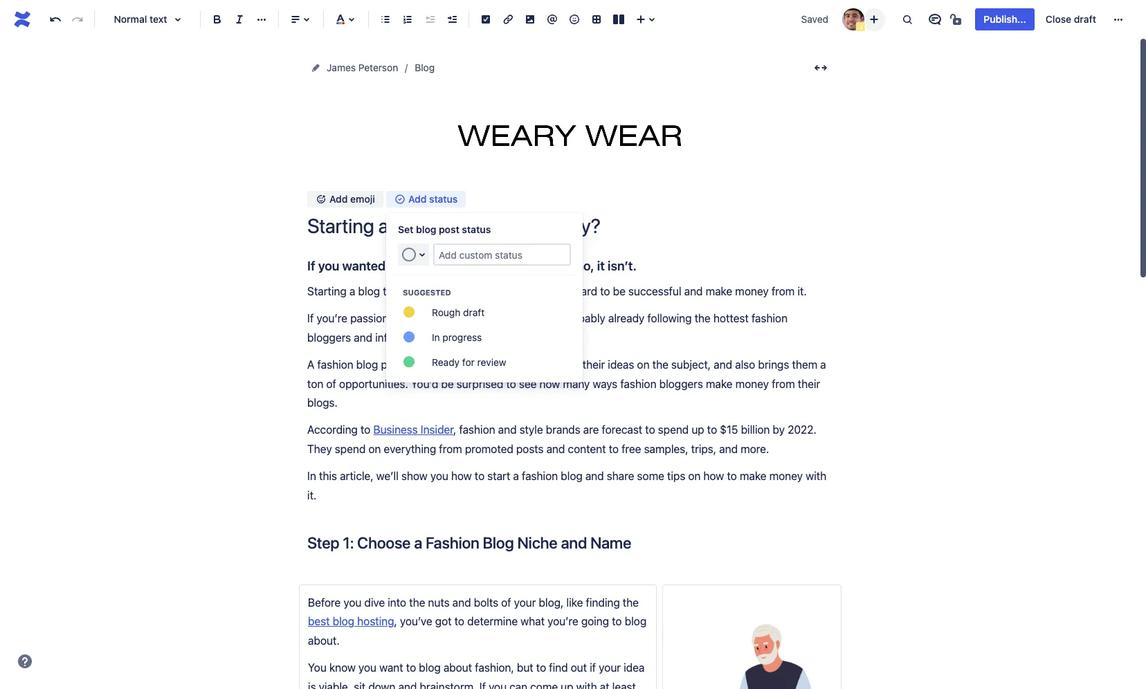 Task type: locate. For each thing, give the bounding box(es) containing it.
of right bolts
[[501, 597, 512, 609]]

0 horizontal spatial in
[[307, 470, 316, 483]]

in left this
[[307, 470, 316, 483]]

find
[[549, 662, 568, 675]]

to down the $15
[[727, 470, 737, 483]]

fashion down ideas
[[621, 378, 657, 390]]

, for business insider
[[454, 424, 457, 437]]

1 vertical spatial but
[[517, 662, 534, 675]]

and left "share" at the right bottom of page
[[586, 470, 604, 483]]

add image, video, or file image
[[522, 11, 539, 28]]

are
[[584, 424, 599, 437]]

draft inside button
[[463, 306, 485, 318]]

2 them from the left
[[793, 359, 818, 371]]

add emoji button
[[307, 191, 384, 208]]

suggested element containing rough draft
[[386, 300, 583, 375]]

suggested element
[[403, 288, 583, 297], [386, 300, 583, 375]]

out inside you know you want to blog about fashion, but to find out if your idea is viable, sit down and brainstorm. if you can come up with at least
[[571, 662, 587, 675]]

, inside , fashion and style brands are forecast to spend up to $15 billion by 2022. they spend on everything from promoted posts and content to free samples, trips, and more.
[[454, 424, 457, 437]]

about up influencers
[[407, 313, 436, 325]]

1 vertical spatial status
[[462, 224, 491, 235]]

publish...
[[984, 13, 1027, 25]]

0 vertical spatial out
[[564, 359, 580, 371]]

subject,
[[672, 359, 711, 371]]

0 vertical spatial blog
[[415, 62, 435, 73]]

step
[[307, 534, 340, 553]]

them right brings
[[793, 359, 818, 371]]

more formatting image
[[253, 11, 270, 28]]

0 horizontal spatial about
[[407, 313, 436, 325]]

james
[[327, 62, 356, 73]]

image
[[591, 141, 617, 152]]

1 horizontal spatial of
[[501, 597, 512, 609]]

1 vertical spatial in
[[307, 470, 316, 483]]

in this article, we'll show you how to start a fashion blog and share some tips on how to make money with it.
[[307, 470, 830, 502]]

invite to edit image
[[867, 11, 883, 27]]

2 add from the left
[[409, 193, 427, 205]]

blog inside the in this article, we'll show you how to start a fashion blog and share some tips on how to make money with it.
[[561, 470, 583, 483]]

on inside the in this article, we'll show you how to start a fashion blog and share some tips on how to make money with it.
[[689, 470, 701, 483]]

0 vertical spatial but
[[539, 285, 555, 298]]

add right add emoji icon
[[330, 193, 348, 205]]

draft inside button
[[1075, 13, 1097, 25]]

blog
[[416, 224, 437, 235], [358, 285, 380, 298], [356, 359, 378, 371], [561, 470, 583, 483], [333, 616, 355, 628], [625, 616, 647, 628], [419, 662, 441, 675]]

money
[[736, 285, 769, 298], [736, 378, 769, 390], [770, 470, 803, 483]]

blog down the content
[[561, 470, 583, 483]]

layouts image
[[611, 11, 627, 28]]

your
[[514, 597, 536, 609], [599, 662, 621, 675]]

make
[[706, 285, 733, 298], [706, 378, 733, 390], [740, 470, 767, 483]]

you up sit
[[359, 662, 377, 675]]

in inside the in this article, we'll show you how to start a fashion blog and share some tips on how to make money with it.
[[307, 470, 316, 483]]

0 horizontal spatial be
[[441, 378, 454, 390]]

your up the what
[[514, 597, 536, 609]]

wanted
[[343, 258, 386, 274]]

2 horizontal spatial with
[[806, 470, 827, 483]]

up inside , fashion and style brands are forecast to spend up to $15 billion by 2022. they spend on everything from promoted posts and content to free samples, trips, and more.
[[692, 424, 705, 437]]

0 vertical spatial draft
[[1075, 13, 1097, 25]]

0 horizontal spatial but
[[517, 662, 534, 675]]

0 vertical spatial your
[[514, 597, 536, 609]]

0 vertical spatial is
[[414, 285, 422, 298]]

already
[[609, 313, 645, 325]]

in left progress
[[432, 331, 440, 343]]

and up instagram.
[[478, 313, 496, 325]]

according
[[307, 424, 358, 437]]

with down the 2022.
[[806, 470, 827, 483]]

to
[[389, 258, 400, 274], [430, 258, 442, 274], [601, 285, 610, 298], [532, 359, 542, 371], [507, 378, 516, 390], [361, 424, 371, 437], [646, 424, 656, 437], [708, 424, 718, 437], [609, 443, 619, 456], [475, 470, 485, 483], [727, 470, 737, 483], [455, 616, 465, 628], [612, 616, 622, 628], [406, 662, 416, 675], [537, 662, 546, 675]]

fashion down posts
[[522, 470, 558, 483]]

spend down according
[[335, 443, 366, 456]]

1 horizontal spatial is
[[414, 285, 422, 298]]

make inside a fashion blog provides them with a platform to get out their ideas on the subject, and also brings them a ton of opportunities. you'd be surprised to see how many ways fashion bloggers make money from their blogs.
[[706, 378, 733, 390]]

suggested element containing suggested
[[403, 288, 583, 297]]

out
[[564, 359, 580, 371], [571, 662, 587, 675]]

least
[[613, 681, 636, 690]]

bloggers
[[307, 332, 351, 344], [660, 378, 703, 390]]

out right get
[[564, 359, 580, 371]]

1 vertical spatial about
[[444, 662, 472, 675]]

content
[[568, 443, 606, 456]]

draft for rough draft
[[463, 306, 485, 318]]

1 vertical spatial with
[[806, 470, 827, 483]]

1 horizontal spatial but
[[539, 285, 555, 298]]

if down fashion,
[[480, 681, 486, 690]]

fashion up the promoted
[[459, 424, 496, 437]]

bloggers inside a fashion blog provides them with a platform to get out their ideas on the subject, and also brings them a ton of opportunities. you'd be surprised to see how many ways fashion bloggers make money from their blogs.
[[660, 378, 703, 390]]

money inside the in this article, we'll show you how to start a fashion blog and share some tips on how to make money with it.
[[770, 470, 803, 483]]

0 vertical spatial suggested element
[[403, 288, 583, 297]]

on inside a fashion blog provides them with a platform to get out their ideas on the subject, and also brings them a ton of opportunities. you'd be surprised to see how many ways fashion bloggers make money from their blogs.
[[637, 359, 650, 371]]

0 vertical spatial if
[[307, 258, 315, 274]]

but up can
[[517, 662, 534, 675]]

your right if
[[599, 662, 621, 675]]

0 horizontal spatial them
[[427, 359, 452, 371]]

from
[[772, 285, 795, 298], [772, 378, 795, 390], [439, 443, 462, 456]]

to up samples,
[[646, 424, 656, 437]]

1 add from the left
[[330, 193, 348, 205]]

1 vertical spatial their
[[798, 378, 821, 390]]

1 vertical spatial bloggers
[[660, 378, 703, 390]]

we'll
[[377, 470, 399, 483]]

make inside the in this article, we'll show you how to start a fashion blog and share some tips on how to make money with it.
[[740, 470, 767, 483]]

0 vertical spatial up
[[692, 424, 705, 437]]

1 vertical spatial spend
[[335, 443, 366, 456]]

blogs.
[[307, 397, 338, 409]]

0 horizontal spatial it.
[[307, 489, 317, 502]]

1 vertical spatial ,
[[394, 616, 397, 628]]

with up surprised
[[455, 359, 476, 371]]

to left start at the bottom left of page
[[475, 470, 485, 483]]

2 vertical spatial with
[[577, 681, 597, 690]]

make down subject,
[[706, 378, 733, 390]]

james peterson image
[[843, 8, 865, 30]]

blog up the opportunities.
[[356, 359, 378, 371]]

1 horizontal spatial add
[[409, 193, 427, 205]]

blog link
[[415, 60, 435, 76]]

1 horizontal spatial blog
[[483, 534, 514, 553]]

2 horizontal spatial how
[[704, 470, 725, 483]]

be
[[613, 285, 626, 298], [441, 378, 454, 390]]

and right niche
[[561, 534, 587, 553]]

0 vertical spatial their
[[583, 359, 605, 371]]

0 vertical spatial be
[[613, 285, 626, 298]]

and down want
[[399, 681, 417, 690]]

and
[[685, 285, 703, 298], [478, 313, 496, 325], [354, 332, 373, 344], [714, 359, 733, 371], [498, 424, 517, 437], [547, 443, 565, 456], [720, 443, 738, 456], [586, 470, 604, 483], [561, 534, 587, 553], [453, 597, 471, 609], [399, 681, 417, 690]]

status
[[429, 193, 458, 205], [462, 224, 491, 235]]

blog down wanted
[[358, 285, 380, 298]]

from inside , fashion and style brands are forecast to spend up to $15 billion by 2022. they spend on everything from promoted posts and content to free samples, trips, and more.
[[439, 443, 462, 456]]

a right start at the bottom left of page
[[513, 470, 519, 483]]

1 vertical spatial is
[[308, 681, 316, 690]]

posts
[[517, 443, 544, 456]]

is right today
[[414, 285, 422, 298]]

and left the also
[[714, 359, 733, 371]]

2 vertical spatial from
[[439, 443, 462, 456]]

hosting
[[357, 616, 394, 628]]

1 horizontal spatial in
[[432, 331, 440, 343]]

everything
[[384, 443, 436, 456]]

blog left niche
[[483, 534, 514, 553]]

in for in this article, we'll show you how to start a fashion blog and share some tips on how to make money with it.
[[307, 470, 316, 483]]

your inside before you dive into the nuts and bolts of your blog, like finding the best blog hosting
[[514, 597, 536, 609]]

1 vertical spatial from
[[772, 378, 795, 390]]

spend
[[658, 424, 689, 437], [335, 443, 366, 456]]

add up the set
[[409, 193, 427, 205]]

free
[[622, 443, 642, 456]]

redo ⌘⇧z image
[[69, 11, 86, 28]]

0 vertical spatial in
[[432, 331, 440, 343]]

blog inside ", you've got to determine what you're going to blog about."
[[625, 616, 647, 628]]

you inside before you dive into the nuts and bolts of your blog, like finding the best blog hosting
[[344, 597, 362, 609]]

up
[[692, 424, 705, 437], [561, 681, 574, 690]]

be inside a fashion blog provides them with a platform to get out their ideas on the subject, and also brings them a ton of opportunities. you'd be surprised to see how many ways fashion bloggers make money from their blogs.
[[441, 378, 454, 390]]

you know you want to blog about fashion, but to find out if your idea is viable, sit down and brainstorm. if you can come up with at least
[[308, 662, 648, 690]]

on up ready
[[433, 332, 446, 344]]

1 horizontal spatial about
[[444, 662, 472, 675]]

and down brands
[[547, 443, 565, 456]]

0 horizontal spatial ,
[[394, 616, 397, 628]]

set
[[398, 224, 414, 235]]

status up the set blog post status
[[429, 193, 458, 205]]

you're
[[317, 313, 348, 325], [528, 313, 559, 325], [548, 616, 579, 628]]

1 vertical spatial your
[[599, 662, 621, 675]]

is inside you know you want to blog about fashion, but to find out if your idea is viable, sit down and brainstorm. if you can come up with at least
[[308, 681, 316, 690]]

0 horizontal spatial bloggers
[[307, 332, 351, 344]]

ready
[[432, 356, 460, 368]]

1 horizontal spatial your
[[599, 662, 621, 675]]

1 vertical spatial be
[[441, 378, 454, 390]]

be down ready
[[441, 378, 454, 390]]

in progress
[[432, 331, 482, 343]]

0 vertical spatial bloggers
[[307, 332, 351, 344]]

be down isn't.
[[613, 285, 626, 298]]

blog inside you know you want to blog about fashion, but to find out if your idea is viable, sit down and brainstorm. if you can come up with at least
[[419, 662, 441, 675]]

blog right going
[[625, 616, 647, 628]]

1 horizontal spatial up
[[692, 424, 705, 437]]

if you wanted to skip to the answer in the title, no, it isn't.
[[307, 258, 640, 274]]

up down find
[[561, 681, 574, 690]]

0 vertical spatial spend
[[658, 424, 689, 437]]

james peterson
[[327, 62, 398, 73]]

make up hottest
[[706, 285, 733, 298]]

you'd
[[411, 378, 439, 390]]

money down the also
[[736, 378, 769, 390]]

0 horizontal spatial draft
[[463, 306, 485, 318]]

if down starting
[[307, 313, 314, 325]]

1 vertical spatial money
[[736, 378, 769, 390]]

1 horizontal spatial status
[[462, 224, 491, 235]]

about up "brainstorm." at left bottom
[[444, 662, 472, 675]]

draft
[[1075, 13, 1097, 25], [463, 306, 485, 318]]

money inside a fashion blog provides them with a platform to get out their ideas on the subject, and also brings them a ton of opportunities. you'd be surprised to see how many ways fashion bloggers make money from their blogs.
[[736, 378, 769, 390]]

before you dive into the nuts and bolts of your blog, like finding the best blog hosting
[[308, 597, 642, 628]]

1 vertical spatial suggested element
[[386, 300, 583, 375]]

on right ideas
[[637, 359, 650, 371]]

draft up instagram.
[[463, 306, 485, 318]]

it. inside the in this article, we'll show you how to start a fashion blog and share some tips on how to make money with it.
[[307, 489, 317, 502]]

their up "ways"
[[583, 359, 605, 371]]

2 vertical spatial if
[[480, 681, 486, 690]]

know
[[330, 662, 356, 675]]

up inside you know you want to blog about fashion, but to find out if your idea is viable, sit down and brainstorm. if you can come up with at least
[[561, 681, 574, 690]]

idea
[[624, 662, 645, 675]]

if for if you're passionate about fashion and style, you're probably already following the hottest fashion bloggers and influencers on instagram.
[[307, 313, 314, 325]]

1 vertical spatial it.
[[307, 489, 317, 502]]

if
[[307, 258, 315, 274], [307, 313, 314, 325], [480, 681, 486, 690]]

on inside if you're passionate about fashion and style, you're probably already following the hottest fashion bloggers and influencers on instagram.
[[433, 332, 446, 344]]

how down get
[[540, 378, 560, 390]]

the right the in
[[526, 258, 545, 274]]

update
[[525, 141, 556, 152]]

it.
[[798, 285, 807, 298], [307, 489, 317, 502]]

in inside button
[[432, 331, 440, 343]]

you right show
[[431, 470, 449, 483]]

it
[[598, 258, 605, 274]]

bloggers up a
[[307, 332, 351, 344]]

and left style
[[498, 424, 517, 437]]

business
[[374, 424, 418, 437]]

tips
[[668, 470, 686, 483]]

of right ton on the bottom
[[326, 378, 336, 390]]

1 horizontal spatial ,
[[454, 424, 457, 437]]

blog inside before you dive into the nuts and bolts of your blog, like finding the best blog hosting
[[333, 616, 355, 628]]

on
[[433, 332, 446, 344], [637, 359, 650, 371], [369, 443, 381, 456], [689, 470, 701, 483]]

how left start at the bottom left of page
[[451, 470, 472, 483]]

how down trips, at the right bottom of page
[[704, 470, 725, 483]]

them up 'you'd'
[[427, 359, 452, 371]]

0 vertical spatial with
[[455, 359, 476, 371]]

and down the $15
[[720, 443, 738, 456]]

1 horizontal spatial be
[[613, 285, 626, 298]]

fashion right hottest
[[752, 313, 788, 325]]

no restrictions image
[[950, 11, 966, 28]]

outdent ⇧tab image
[[422, 11, 438, 28]]

influencers
[[375, 332, 430, 344]]

a right brings
[[821, 359, 827, 371]]

you're inside ", you've got to determine what you're going to blog about."
[[548, 616, 579, 628]]

2 vertical spatial money
[[770, 470, 803, 483]]

how
[[540, 378, 560, 390], [451, 470, 472, 483], [704, 470, 725, 483]]

the right finding
[[623, 597, 639, 609]]

0 vertical spatial it.
[[798, 285, 807, 298]]

normal text
[[114, 13, 167, 25]]

from inside a fashion blog provides them with a platform to get out their ideas on the subject, and also brings them a ton of opportunities. you'd be surprised to see how many ways fashion bloggers make money from their blogs.
[[772, 378, 795, 390]]

bloggers down subject,
[[660, 378, 703, 390]]

0 horizontal spatial their
[[583, 359, 605, 371]]

0 horizontal spatial with
[[455, 359, 476, 371]]

passionate
[[350, 313, 404, 325]]

on right tips
[[689, 470, 701, 483]]

fashion right a
[[318, 359, 354, 371]]

blog
[[415, 62, 435, 73], [483, 534, 514, 553]]

and down passionate
[[354, 332, 373, 344]]

ready for review button
[[386, 350, 583, 375]]

confluence image
[[11, 8, 33, 30], [11, 8, 33, 30]]

start
[[488, 470, 511, 483]]

their
[[583, 359, 605, 371], [798, 378, 821, 390]]

add for add status
[[409, 193, 427, 205]]

spend up samples,
[[658, 424, 689, 437]]

you're down blog,
[[548, 616, 579, 628]]

going
[[582, 616, 609, 628]]

indent tab image
[[444, 11, 461, 28]]

straightforward,
[[457, 285, 536, 298]]

if up starting
[[307, 258, 315, 274]]

many
[[563, 378, 590, 390]]

your inside you know you want to blog about fashion, but to find out if your idea is viable, sit down and brainstorm. if you can come up with at least
[[599, 662, 621, 675]]

0 horizontal spatial up
[[561, 681, 574, 690]]

what
[[521, 616, 545, 628]]

up up trips, at the right bottom of page
[[692, 424, 705, 437]]

0 vertical spatial ,
[[454, 424, 457, 437]]

0 horizontal spatial status
[[429, 193, 458, 205]]

the left subject,
[[653, 359, 669, 371]]

money down by
[[770, 470, 803, 483]]

1 vertical spatial up
[[561, 681, 574, 690]]

1 horizontal spatial draft
[[1075, 13, 1097, 25]]

action item image
[[478, 11, 494, 28]]

style
[[520, 424, 543, 437]]

the
[[445, 258, 464, 274], [526, 258, 545, 274], [695, 313, 711, 325], [653, 359, 669, 371], [409, 597, 425, 609], [623, 597, 639, 609]]

, for best blog hosting
[[394, 616, 397, 628]]

1 horizontal spatial it.
[[798, 285, 807, 298]]

today
[[383, 285, 411, 298]]

money up hottest
[[736, 285, 769, 298]]

text
[[150, 13, 167, 25]]

1 horizontal spatial bloggers
[[660, 378, 703, 390]]

2 vertical spatial make
[[740, 470, 767, 483]]

, inside ", you've got to determine what you're going to blog about."
[[394, 616, 397, 628]]

update header image button
[[520, 118, 621, 152]]

draft right close
[[1075, 13, 1097, 25]]

0 horizontal spatial is
[[308, 681, 316, 690]]

status right post
[[462, 224, 491, 235]]

0 horizontal spatial your
[[514, 597, 536, 609]]

0 horizontal spatial blog
[[415, 62, 435, 73]]

1 vertical spatial draft
[[463, 306, 485, 318]]

comment icon image
[[928, 11, 944, 28]]

you down fashion,
[[489, 681, 507, 690]]

to right got
[[455, 616, 465, 628]]

you up starting
[[318, 258, 340, 274]]

1 vertical spatial if
[[307, 313, 314, 325]]

you up best blog hosting link
[[344, 597, 362, 609]]

and right nuts
[[453, 597, 471, 609]]

1 horizontal spatial with
[[577, 681, 597, 690]]

numbered list ⌘⇧7 image
[[400, 11, 416, 28]]

if inside if you're passionate about fashion and style, you're probably already following the hottest fashion bloggers and influencers on instagram.
[[307, 313, 314, 325]]

Main content area, start typing to enter text. text field
[[299, 258, 842, 690]]

brands
[[546, 424, 581, 437]]

show
[[402, 470, 428, 483]]

1 horizontal spatial how
[[540, 378, 560, 390]]

0 horizontal spatial of
[[326, 378, 336, 390]]

out left if
[[571, 662, 587, 675]]

1 vertical spatial make
[[706, 378, 733, 390]]

make down more.
[[740, 470, 767, 483]]

blog right best in the left of the page
[[333, 616, 355, 628]]

of inside before you dive into the nuts and bolts of your blog, like finding the best blog hosting
[[501, 597, 512, 609]]

0 horizontal spatial add
[[330, 193, 348, 205]]

1 vertical spatial blog
[[483, 534, 514, 553]]

fashion inside , fashion and style brands are forecast to spend up to $15 billion by 2022. they spend on everything from promoted posts and content to free samples, trips, and more.
[[459, 424, 496, 437]]

1 horizontal spatial them
[[793, 359, 818, 371]]

the left hottest
[[695, 313, 711, 325]]

1 vertical spatial out
[[571, 662, 587, 675]]

1 vertical spatial of
[[501, 597, 512, 609]]

0 vertical spatial about
[[407, 313, 436, 325]]

this
[[319, 470, 337, 483]]

0 vertical spatial status
[[429, 193, 458, 205]]

add
[[330, 193, 348, 205], [409, 193, 427, 205]]

0 vertical spatial of
[[326, 378, 336, 390]]



Task type: describe. For each thing, give the bounding box(es) containing it.
help image
[[17, 654, 33, 670]]

italic ⌘i image
[[231, 11, 248, 28]]

0 vertical spatial make
[[706, 285, 733, 298]]

following
[[648, 313, 692, 325]]

add emoji image
[[316, 194, 327, 205]]

determine
[[468, 616, 518, 628]]

choose
[[357, 534, 411, 553]]

billion
[[741, 424, 770, 437]]

to right hard
[[601, 285, 610, 298]]

fashion up the in progress
[[439, 313, 475, 325]]

1:
[[343, 534, 354, 553]]

of inside a fashion blog provides them with a platform to get out their ideas on the subject, and also brings them a ton of opportunities. you'd be surprised to see how many ways fashion bloggers make money from their blogs.
[[326, 378, 336, 390]]

some
[[637, 470, 665, 483]]

about inside you know you want to blog about fashion, but to find out if your idea is viable, sit down and brainstorm. if you can come up with at least
[[444, 662, 472, 675]]

if you're passionate about fashion and style, you're probably already following the hottest fashion bloggers and influencers on instagram.
[[307, 313, 791, 344]]

james peterson link
[[327, 60, 398, 76]]

brainstorm.
[[420, 681, 477, 690]]

to left see
[[507, 378, 516, 390]]

how inside a fashion blog provides them with a platform to get out their ideas on the subject, and also brings them a ton of opportunities. you'd be surprised to see how many ways fashion bloggers make money from their blogs.
[[540, 378, 560, 390]]

starting
[[307, 285, 347, 298]]

add status button
[[386, 191, 466, 208]]

to up come
[[537, 662, 546, 675]]

rough
[[432, 306, 461, 318]]

insider
[[421, 424, 454, 437]]

update header image
[[525, 141, 617, 152]]

blog inside main content area, start typing to enter text. text field
[[483, 534, 514, 553]]

the inside a fashion blog provides them with a platform to get out their ideas on the subject, and also brings them a ton of opportunities. you'd be surprised to see how many ways fashion bloggers make money from their blogs.
[[653, 359, 669, 371]]

progress
[[443, 331, 482, 343]]

a right choose
[[414, 534, 423, 553]]

in for in progress
[[432, 331, 440, 343]]

about.
[[308, 635, 340, 647]]

status inside popup button
[[429, 193, 458, 205]]

if
[[590, 662, 596, 675]]

pretty
[[425, 285, 454, 298]]

0 vertical spatial from
[[772, 285, 795, 298]]

platform
[[487, 359, 529, 371]]

align left image
[[287, 11, 304, 28]]

and inside the in this article, we'll show you how to start a fashion blog and share some tips on how to make money with it.
[[586, 470, 604, 483]]

on inside , fashion and style brands are forecast to spend up to $15 billion by 2022. they spend on everything from promoted posts and content to free samples, trips, and more.
[[369, 443, 381, 456]]

to left get
[[532, 359, 542, 371]]

they
[[307, 443, 332, 456]]

bold ⌘b image
[[209, 11, 226, 28]]

ways
[[593, 378, 618, 390]]

to left business
[[361, 424, 371, 437]]

more.
[[741, 443, 770, 456]]

fashion
[[426, 534, 480, 553]]

name
[[591, 534, 632, 553]]

1 horizontal spatial their
[[798, 378, 821, 390]]

blog,
[[539, 597, 564, 609]]

surprised
[[457, 378, 504, 390]]

about inside if you're passionate about fashion and style, you're probably already following the hottest fashion bloggers and influencers on instagram.
[[407, 313, 436, 325]]

fashion inside the in this article, we'll show you how to start a fashion blog and share some tips on how to make money with it.
[[522, 470, 558, 483]]

you inside the in this article, we'll show you how to start a fashion blog and share some tips on how to make money with it.
[[431, 470, 449, 483]]

add for add emoji
[[330, 193, 348, 205]]

step 1: choose a fashion blog niche and name
[[307, 534, 632, 553]]

draft for close draft
[[1075, 13, 1097, 25]]

0 horizontal spatial how
[[451, 470, 472, 483]]

forecast
[[602, 424, 643, 437]]

successful
[[629, 285, 682, 298]]

hottest
[[714, 313, 749, 325]]

table image
[[589, 11, 605, 28]]

starting a blog today is pretty straightforward, but it's hard to be successful and make money from it.
[[307, 285, 807, 298]]

with inside you know you want to blog about fashion, but to find out if your idea is viable, sit down and brainstorm. if you can come up with at least
[[577, 681, 597, 690]]

make page full-width image
[[813, 60, 830, 76]]

more image
[[1111, 11, 1127, 28]]

style,
[[499, 313, 526, 325]]

and inside you know you want to blog about fashion, but to find out if your idea is viable, sit down and brainstorm. if you can come up with at least
[[399, 681, 417, 690]]

a right starting
[[350, 285, 356, 298]]

a
[[307, 359, 315, 371]]

also
[[736, 359, 756, 371]]

out inside a fashion blog provides them with a platform to get out their ideas on the subject, and also brings them a ton of opportunities. you'd be surprised to see how many ways fashion bloggers make money from their blogs.
[[564, 359, 580, 371]]

review
[[478, 356, 507, 368]]

, you've got to determine what you're going to blog about.
[[308, 616, 650, 647]]

Add custom status field
[[435, 245, 570, 265]]

the up "you've" on the bottom of page
[[409, 597, 425, 609]]

title,
[[547, 258, 574, 274]]

if for if you wanted to skip to the answer in the title, no, it isn't.
[[307, 258, 315, 274]]

mention image
[[544, 11, 561, 28]]

link image
[[500, 11, 517, 28]]

can
[[510, 681, 528, 690]]

if inside you know you want to blog about fashion, but to find out if your idea is viable, sit down and brainstorm. if you can come up with at least
[[480, 681, 486, 690]]

nuts
[[428, 597, 450, 609]]

best blog hosting link
[[308, 616, 394, 628]]

ideas
[[608, 359, 635, 371]]

best
[[308, 616, 330, 628]]

got
[[435, 616, 452, 628]]

isn't.
[[608, 258, 637, 274]]

fashion,
[[475, 662, 514, 675]]

to left the $15
[[708, 424, 718, 437]]

before
[[308, 597, 341, 609]]

in progress button
[[386, 325, 583, 350]]

with inside the in this article, we'll show you how to start a fashion blog and share some tips on how to make money with it.
[[806, 470, 827, 483]]

business insider link
[[374, 424, 454, 437]]

blog right the set
[[416, 224, 437, 235]]

promoted
[[465, 443, 514, 456]]

to left free at the bottom right of the page
[[609, 443, 619, 456]]

0 horizontal spatial spend
[[335, 443, 366, 456]]

niche
[[518, 534, 558, 553]]

1 horizontal spatial spend
[[658, 424, 689, 437]]

emoji image
[[566, 11, 583, 28]]

provides
[[381, 359, 424, 371]]

get
[[545, 359, 561, 371]]

1 them from the left
[[427, 359, 452, 371]]

see
[[519, 378, 537, 390]]

you're down starting a blog today is pretty straightforward, but it's hard to be successful and make money from it. at the top of the page
[[528, 313, 559, 325]]

opportunities.
[[339, 378, 408, 390]]

want
[[380, 662, 403, 675]]

article,
[[340, 470, 374, 483]]

add emoji
[[330, 193, 375, 205]]

move this blog image
[[310, 62, 321, 73]]

emoji
[[350, 193, 375, 205]]

with inside a fashion blog provides them with a platform to get out their ideas on the subject, and also brings them a ton of opportunities. you'd be surprised to see how many ways fashion bloggers make money from their blogs.
[[455, 359, 476, 371]]

blog inside a fashion blog provides them with a platform to get out their ideas on the subject, and also brings them a ton of opportunities. you'd be surprised to see how many ways fashion bloggers make money from their blogs.
[[356, 359, 378, 371]]

a inside the in this article, we'll show you how to start a fashion blog and share some tips on how to make money with it.
[[513, 470, 519, 483]]

close draft
[[1046, 13, 1097, 25]]

to right going
[[612, 616, 622, 628]]

the inside if you're passionate about fashion and style, you're probably already following the hottest fashion bloggers and influencers on instagram.
[[695, 313, 711, 325]]

to left "skip"
[[389, 258, 400, 274]]

to right "skip"
[[430, 258, 442, 274]]

post
[[439, 224, 460, 235]]

to right want
[[406, 662, 416, 675]]

hard
[[575, 285, 598, 298]]

instagram.
[[448, 332, 501, 344]]

normal
[[114, 13, 147, 25]]

sit
[[354, 681, 366, 690]]

peterson
[[359, 62, 398, 73]]

Blog post title text field
[[307, 215, 834, 238]]

a right the for
[[479, 359, 484, 371]]

0 vertical spatial money
[[736, 285, 769, 298]]

bullet list ⌘⇧8 image
[[377, 11, 394, 28]]

come
[[531, 681, 558, 690]]

according to business insider
[[307, 424, 454, 437]]

2022.
[[788, 424, 817, 437]]

you're down starting
[[317, 313, 348, 325]]

for
[[463, 356, 475, 368]]

add status
[[409, 193, 458, 205]]

$15
[[720, 424, 739, 437]]

and inside a fashion blog provides them with a platform to get out their ideas on the subject, and also brings them a ton of opportunities. you'd be surprised to see how many ways fashion bloggers make money from their blogs.
[[714, 359, 733, 371]]

share
[[607, 470, 635, 483]]

undo ⌘z image
[[47, 11, 64, 28]]

rough draft button
[[386, 300, 583, 325]]

it's
[[558, 285, 572, 298]]

and up the following
[[685, 285, 703, 298]]

but inside you know you want to blog about fashion, but to find out if your idea is viable, sit down and brainstorm. if you can come up with at least
[[517, 662, 534, 675]]

and inside before you dive into the nuts and bolts of your blog, like finding the best blog hosting
[[453, 597, 471, 609]]

down
[[369, 681, 396, 690]]

bloggers inside if you're passionate about fashion and style, you're probably already following the hottest fashion bloggers and influencers on instagram.
[[307, 332, 351, 344]]

the up pretty
[[445, 258, 464, 274]]

find and replace image
[[900, 11, 916, 28]]



Task type: vqa. For each thing, say whether or not it's contained in the screenshot.
GET
yes



